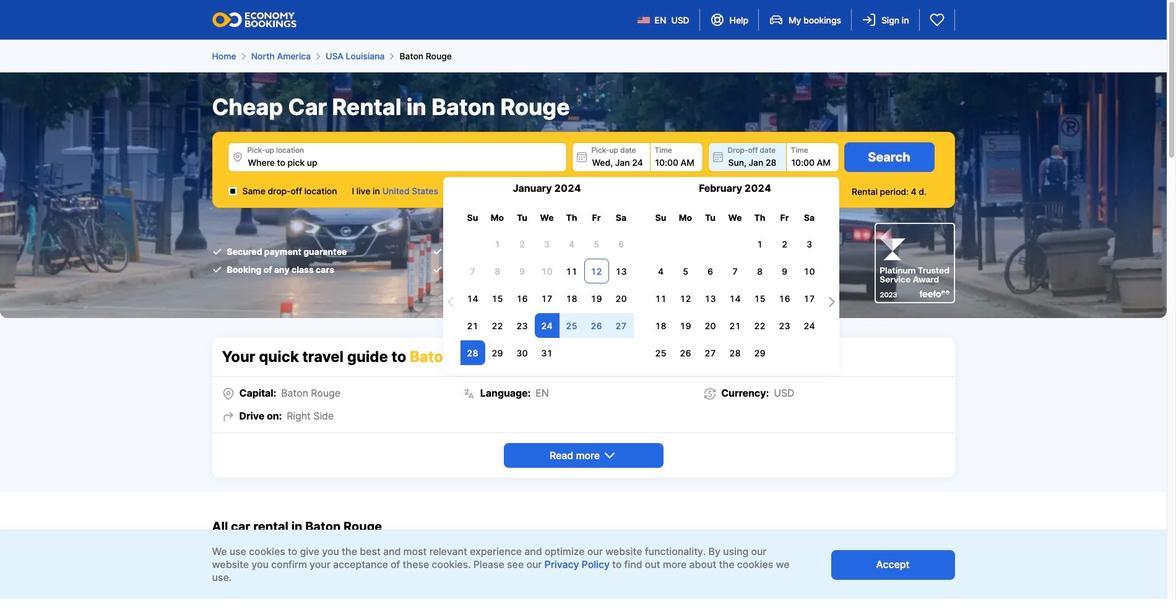 Task type: describe. For each thing, give the bounding box(es) containing it.
sun feb 18 2024 cell
[[649, 313, 673, 338]]

sat feb 17 2024 cell
[[797, 286, 822, 311]]

1 grid from the left
[[460, 182, 634, 367]]

sun feb 25 2024 cell
[[649, 341, 673, 365]]

wed jan 24 2024 cell
[[535, 313, 559, 338]]

thu jan 11 2024 cell
[[559, 259, 584, 284]]

fri feb 02 2024 cell
[[773, 232, 797, 256]]

tue feb 20 2024 cell
[[698, 313, 723, 338]]

tue feb 13 2024 cell
[[698, 286, 723, 311]]

sun feb 04 2024 cell
[[649, 259, 673, 284]]

fri feb 16 2024 cell
[[773, 286, 797, 311]]

sun jan 28 2024 cell
[[460, 341, 485, 365]]

mon jan 15 2024 cell
[[485, 286, 510, 311]]

wed feb 21 2024 cell
[[723, 313, 748, 338]]

thu jan 25 2024 cell
[[559, 313, 584, 338]]

fri feb 09 2024 cell
[[773, 259, 797, 284]]

sat feb 03 2024 cell
[[797, 232, 822, 256]]

wed feb 07 2024 cell
[[723, 259, 748, 284]]

mon feb 12 2024 cell
[[673, 286, 698, 311]]

tue jan 30 2024 cell
[[510, 341, 535, 365]]

wed jan 17 2024 cell
[[535, 286, 559, 311]]

sun jan 14 2024 cell
[[460, 286, 485, 311]]

sun jan 21 2024 cell
[[460, 313, 485, 338]]

sun feb 11 2024 cell
[[649, 286, 673, 311]]

mon jan 22 2024 cell
[[485, 313, 510, 338]]

tue jan 16 2024 cell
[[510, 286, 535, 311]]

wed jan 31 2024 cell
[[535, 341, 559, 365]]

thu feb 01 2024 cell
[[748, 232, 773, 256]]

sat jan 13 2024 cell
[[609, 259, 634, 284]]

fri jan 12 2024 cell
[[584, 259, 609, 284]]

thu feb 29 2024 cell
[[748, 341, 773, 365]]

tue feb 27 2024 cell
[[698, 341, 723, 365]]



Task type: locate. For each thing, give the bounding box(es) containing it.
row group
[[460, 230, 634, 367], [649, 230, 822, 367]]

row group for 2nd "grid" from left
[[649, 230, 822, 367]]

tue feb 06 2024 cell
[[698, 259, 723, 284]]

2 row group from the left
[[649, 230, 822, 367]]

fri feb 23 2024 cell
[[773, 313, 797, 338]]

grid
[[460, 182, 634, 367], [649, 182, 822, 367]]

sat feb 10 2024 cell
[[797, 259, 822, 284]]

fri jan 26 2024 cell
[[584, 313, 609, 338]]

None text field
[[572, 142, 651, 172], [650, 142, 703, 172], [786, 142, 839, 172], [572, 142, 651, 172], [650, 142, 703, 172], [786, 142, 839, 172]]

thu jan 18 2024 cell
[[559, 286, 584, 311]]

thu feb 15 2024 cell
[[748, 286, 773, 311]]

1 horizontal spatial grid
[[649, 182, 822, 367]]

tue jan 23 2024 cell
[[510, 313, 535, 338]]

row
[[460, 207, 634, 230], [649, 207, 822, 230], [460, 230, 634, 258], [649, 230, 822, 258], [460, 258, 634, 285], [649, 258, 822, 285], [460, 285, 634, 312], [649, 285, 822, 312], [460, 312, 634, 339], [649, 312, 822, 339], [460, 339, 634, 367], [649, 339, 822, 367]]

mon feb 05 2024 cell
[[673, 259, 698, 284]]

mon feb 19 2024 cell
[[673, 313, 698, 338]]

sat jan 27 2024 cell
[[609, 313, 634, 338]]

thu feb 08 2024 cell
[[748, 259, 773, 284]]

thu feb 22 2024 cell
[[748, 313, 773, 338]]

1 horizontal spatial row group
[[649, 230, 822, 367]]

0 horizontal spatial row group
[[460, 230, 634, 367]]

sat jan 20 2024 cell
[[609, 286, 634, 311]]

wed feb 14 2024 cell
[[723, 286, 748, 311]]

fri jan 19 2024 cell
[[584, 286, 609, 311]]

2 grid from the left
[[649, 182, 822, 367]]

sat feb 24 2024 cell
[[797, 313, 822, 338]]

0 horizontal spatial grid
[[460, 182, 634, 367]]

mon jan 29 2024 cell
[[485, 341, 510, 365]]

row group for 2nd "grid" from right
[[460, 230, 634, 367]]

None text field
[[708, 142, 787, 172]]

Where to pick up text field
[[228, 142, 567, 172]]

icon image
[[233, 573, 246, 585]]

mon feb 26 2024 cell
[[673, 341, 698, 365]]

wed feb 28 2024 cell
[[723, 341, 748, 365]]

1 row group from the left
[[460, 230, 634, 367]]



